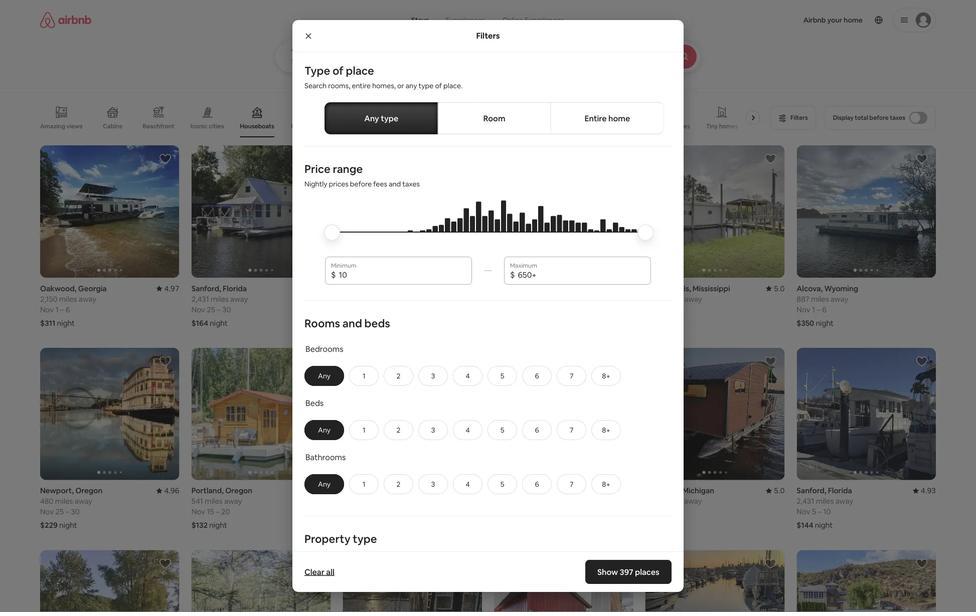 Task type: describe. For each thing, give the bounding box(es) containing it.
1 for beds
[[363, 426, 366, 435]]

5 inside 'sanford, florida 2,431 miles away nov 5 – 10 $144 night'
[[813, 508, 817, 517]]

louis,
[[671, 284, 692, 294]]

nov for $229
[[40, 508, 54, 517]]

miles for marcellus, michigan 1,945 miles away may 16 – 21
[[665, 497, 683, 507]]

miles for kelowna, canada 850 miles away
[[509, 294, 527, 304]]

add to wishlist: portland, oregon image
[[311, 356, 323, 368]]

any inside button
[[365, 113, 379, 123]]

6 button for bathrooms
[[523, 475, 552, 495]]

rooms
[[305, 316, 340, 331]]

add to wishlist: chelan, washington image
[[917, 559, 929, 571]]

4 for beds
[[466, 426, 470, 435]]

night for newport, oregon 480 miles away nov 25 – 30 $229 night
[[59, 521, 77, 531]]

tiny
[[707, 122, 718, 130]]

nov for $144
[[797, 508, 811, 517]]

place
[[346, 64, 374, 78]]

price
[[305, 162, 331, 176]]

azle, texas 1,438 miles away nov 5 – 10
[[494, 486, 551, 517]]

texas
[[514, 486, 534, 496]]

4.98 out of 5 average rating image
[[308, 284, 331, 294]]

room button
[[438, 102, 552, 135]]

any type button
[[325, 102, 438, 135]]

canada
[[528, 284, 556, 294]]

florida for sanford, florida 2,431 miles away nov 5 – 10 $144 night
[[829, 486, 853, 496]]

experiences button
[[437, 10, 494, 30]]

any element for beds
[[315, 426, 334, 435]]

add to wishlist: newport, oregon image
[[159, 356, 172, 368]]

experiences inside button
[[446, 16, 485, 25]]

$144
[[797, 521, 814, 531]]

away for portland, oregon 541 miles away nov 15 – 20 $132 night
[[224, 497, 242, 507]]

away for alcova, wyoming 887 miles away nov 1 – 6 $350 night
[[831, 294, 849, 304]]

8+ for beds
[[603, 426, 611, 435]]

nov for $311
[[40, 305, 54, 315]]

bathrooms
[[306, 452, 346, 463]]

miles for sanford, florida 2,431 miles away nov 25 – 30 $164 night
[[211, 294, 229, 304]]

8+ element for beds
[[603, 426, 611, 435]]

group containing amazing views
[[40, 98, 765, 138]]

$ for 1st $ 'text field' from the right
[[511, 270, 515, 280]]

6 inside alcova, wyoming 887 miles away nov 1 – 6 $350 night
[[823, 305, 827, 315]]

1 inside oakwood, georgia 2,150 miles away nov 1 – 6 $311 night
[[56, 305, 59, 315]]

any button for beds
[[305, 421, 344, 441]]

1,948
[[646, 294, 664, 304]]

marcellus, michigan 1,945 miles away may 16 – 21
[[646, 486, 715, 517]]

10 for 1,438
[[521, 508, 529, 517]]

any element for bedrooms
[[315, 372, 334, 381]]

1 for bathrooms
[[363, 480, 366, 489]]

$350
[[797, 318, 815, 328]]

alcova, wyoming 887 miles away nov 1 – 6 $350 night
[[797, 284, 859, 328]]

marcellus,
[[646, 486, 681, 496]]

most stays cost more than $163 per night. image
[[333, 201, 644, 261]]

nov for $164
[[192, 305, 205, 315]]

iconic
[[191, 122, 208, 130]]

2 button for bedrooms
[[384, 366, 414, 386]]

oakwood,
[[40, 284, 77, 294]]

miles for newport, oregon 480 miles away nov 25 – 30 $229 night
[[55, 497, 73, 507]]

and inside price range nightly prices before fees and taxes
[[389, 180, 401, 189]]

4.99 out of 5 average rating image
[[459, 284, 482, 294]]

4.96
[[164, 486, 180, 496]]

design
[[427, 122, 447, 130]]

taxes inside button
[[891, 114, 906, 122]]

7 button for bathrooms
[[557, 475, 587, 495]]

places
[[636, 568, 660, 578]]

clear
[[305, 568, 325, 578]]

5.0 for marcellus, michigan 1,945 miles away may 16 – 21
[[775, 486, 785, 496]]

sanford, florida 2,431 miles away nov 5 – 10 $144 night
[[797, 486, 854, 531]]

add to wishlist: bay st. louis, mississippi image
[[765, 153, 777, 165]]

480
[[40, 497, 53, 507]]

10 for 2,431
[[824, 508, 832, 517]]

3 button for beds
[[419, 421, 448, 441]]

homes
[[720, 122, 739, 130]]

stays tab panel
[[275, 40, 729, 73]]

0 horizontal spatial and
[[343, 316, 362, 331]]

5.0 left azle,
[[472, 486, 482, 496]]

6 button for beds
[[523, 421, 552, 441]]

what can we help you find? tab list
[[404, 10, 494, 30]]

miles for azle, texas 1,438 miles away nov 5 – 10
[[514, 497, 532, 507]]

any type
[[365, 113, 399, 123]]

6 inside oakwood, georgia 2,150 miles away nov 1 – 6 $311 night
[[66, 305, 70, 315]]

omg!
[[341, 122, 357, 130]]

add to wishlist: north vancouver, canada image
[[614, 559, 626, 571]]

cabins
[[103, 122, 122, 130]]

show
[[598, 568, 619, 578]]

north little rock, arkansas
[[343, 486, 439, 496]]

add to wishlist: oakwood, georgia image
[[159, 153, 172, 165]]

1 button for bedrooms
[[349, 366, 379, 386]]

portland,
[[192, 486, 224, 496]]

4.97 out of 5 average rating image
[[156, 284, 180, 294]]

astoria, oregon 584 miles away
[[343, 284, 399, 304]]

type inside type of place search rooms, entire homes, or any type of place.
[[419, 81, 434, 90]]

none search field containing stays
[[275, 0, 729, 73]]

miles for astoria, oregon 584 miles away
[[358, 294, 376, 304]]

georgia
[[78, 284, 107, 294]]

treehouses
[[658, 122, 691, 130]]

before inside display total before taxes button
[[870, 114, 889, 122]]

stays button
[[404, 10, 437, 30]]

night for alcova, wyoming 887 miles away nov 1 – 6 $350 night
[[817, 318, 834, 328]]

filters dialog
[[293, 20, 684, 613]]

amazing for amazing pools
[[467, 122, 492, 130]]

nov 6 – 11
[[343, 508, 376, 517]]

rock,
[[385, 486, 405, 496]]

search
[[305, 81, 327, 90]]

azle,
[[494, 486, 512, 496]]

$229
[[40, 521, 58, 531]]

stays
[[412, 16, 429, 25]]

miles for alcova, wyoming 887 miles away nov 1 – 6 $350 night
[[812, 294, 830, 304]]

2 button for bathrooms
[[384, 475, 414, 495]]

4.93
[[922, 486, 937, 496]]

7 button for bedrooms
[[557, 366, 587, 386]]

4.98
[[316, 284, 331, 294]]

8+ for bedrooms
[[603, 372, 611, 381]]

1 button for beds
[[349, 421, 379, 441]]

online experiences link
[[494, 10, 573, 30]]

before inside price range nightly prices before fees and taxes
[[350, 180, 372, 189]]

5.0 out of 5 average rating image for marcellus, michigan 1,945 miles away may 16 – 21
[[767, 486, 785, 496]]

wyoming
[[825, 284, 859, 294]]

20
[[221, 508, 230, 517]]

add to wishlist: azle, texas image
[[614, 356, 626, 368]]

2 for bathrooms
[[397, 480, 401, 489]]

display total before taxes button
[[825, 106, 937, 130]]

range
[[333, 162, 363, 176]]

8+ button for bathrooms
[[592, 475, 622, 495]]

21
[[676, 508, 684, 517]]

3 button for bedrooms
[[419, 366, 448, 386]]

play
[[622, 122, 633, 130]]

tiny homes
[[707, 122, 739, 130]]

filters
[[477, 31, 500, 41]]

8+ for bathrooms
[[603, 480, 611, 489]]

amazing for amazing views
[[40, 122, 65, 130]]

11
[[370, 508, 376, 517]]

away for azle, texas 1,438 miles away nov 5 – 10
[[533, 497, 551, 507]]

total
[[856, 114, 869, 122]]

nov for $132
[[192, 508, 205, 517]]

2 for bedrooms
[[397, 372, 401, 381]]

fees
[[374, 180, 388, 189]]

clear all
[[305, 568, 335, 578]]

$132
[[192, 521, 208, 531]]

– for $350
[[818, 305, 821, 315]]

any for bathrooms
[[318, 480, 331, 489]]

2 $ text field from the left
[[518, 270, 646, 280]]

miles for portland, oregon 541 miles away nov 15 – 20 $132 night
[[205, 497, 223, 507]]

add to wishlist: sanford, florida image for sanford, florida 2,431 miles away nov 25 – 30 $164 night
[[311, 153, 323, 165]]

8+ element for bathrooms
[[603, 480, 611, 489]]

mississippi
[[693, 284, 731, 294]]

newport, oregon 480 miles away nov 25 – 30 $229 night
[[40, 486, 103, 531]]

584
[[343, 294, 356, 304]]

online experiences
[[503, 16, 565, 25]]

Where field
[[292, 57, 423, 66]]

4 button for beds
[[453, 421, 483, 441]]

michigan
[[683, 486, 715, 496]]

30 for oregon
[[71, 508, 80, 517]]

2,150
[[40, 294, 57, 304]]

homes,
[[373, 81, 396, 90]]

tab list inside filters dialog
[[325, 102, 665, 135]]

houseboats
[[240, 122, 274, 130]]

7 for bedrooms
[[570, 372, 574, 381]]

any element for bathrooms
[[315, 480, 334, 489]]

miles inside bay st. louis, mississippi 1,948 miles away
[[665, 294, 683, 304]]



Task type: locate. For each thing, give the bounding box(es) containing it.
2 experiences from the left
[[525, 16, 565, 25]]

miles inside marcellus, michigan 1,945 miles away may 16 – 21
[[665, 497, 683, 507]]

2 7 button from the top
[[557, 421, 587, 441]]

rooms and beds
[[305, 316, 391, 331]]

2 vertical spatial 6 button
[[523, 475, 552, 495]]

1 vertical spatial any button
[[305, 421, 344, 441]]

1 vertical spatial 7 button
[[557, 421, 587, 441]]

0 vertical spatial add to wishlist: sanford, florida image
[[311, 153, 323, 165]]

clear all button
[[300, 563, 340, 583]]

night right $350
[[817, 318, 834, 328]]

away inside astoria, oregon 584 miles away
[[377, 294, 395, 304]]

1 horizontal spatial $
[[511, 270, 515, 280]]

experiences right online on the top
[[525, 16, 565, 25]]

amazing left pools
[[467, 122, 492, 130]]

any button for bedrooms
[[305, 366, 344, 386]]

1 8+ element from the top
[[603, 372, 611, 381]]

1 vertical spatial of
[[435, 81, 442, 90]]

kelowna, canada 850 miles away
[[494, 284, 556, 304]]

$ for second $ 'text field' from the right
[[331, 270, 336, 280]]

0 horizontal spatial 2,431
[[192, 294, 209, 304]]

1 8+ button from the top
[[592, 366, 622, 386]]

4.78 out of 5 average rating image
[[611, 486, 634, 496]]

3 for beds
[[432, 426, 435, 435]]

away for oakwood, georgia 2,150 miles away nov 1 – 6 $311 night
[[79, 294, 96, 304]]

display total before taxes
[[834, 114, 906, 122]]

prices
[[329, 180, 349, 189]]

1 vertical spatial 2
[[397, 426, 401, 435]]

15
[[207, 508, 214, 517]]

sanford, inside sanford, florida 2,431 miles away nov 25 – 30 $164 night
[[192, 284, 221, 294]]

5.0 out of 5 average rating image
[[767, 284, 785, 294], [767, 486, 785, 496]]

0 vertical spatial and
[[389, 180, 401, 189]]

1 vertical spatial 8+ button
[[592, 421, 622, 441]]

night right '$225' in the left bottom of the page
[[362, 318, 380, 328]]

2 horizontal spatial oregon
[[372, 284, 399, 294]]

25 for 2,431
[[207, 305, 215, 315]]

any left the luxe
[[365, 113, 379, 123]]

night inside newport, oregon 480 miles away nov 25 – 30 $229 night
[[59, 521, 77, 531]]

mansions
[[291, 122, 318, 130]]

10 inside 'sanford, florida 2,431 miles away nov 5 – 10 $144 night'
[[824, 508, 832, 517]]

2 vertical spatial 3 button
[[419, 475, 448, 495]]

1 horizontal spatial experiences
[[525, 16, 565, 25]]

miles inside "azle, texas 1,438 miles away nov 5 – 10"
[[514, 497, 532, 507]]

florida inside sanford, florida 2,431 miles away nov 25 – 30 $164 night
[[223, 284, 247, 294]]

night right the $229
[[59, 521, 77, 531]]

4 for bedrooms
[[466, 372, 470, 381]]

$ text field up canada
[[518, 270, 646, 280]]

0 vertical spatial taxes
[[891, 114, 906, 122]]

show 397 places
[[598, 568, 660, 578]]

3 5 button from the top
[[488, 475, 518, 495]]

3 4 from the top
[[466, 480, 470, 489]]

1 any button from the top
[[305, 366, 344, 386]]

1 4 from the top
[[466, 372, 470, 381]]

4 button for bathrooms
[[453, 475, 483, 495]]

7
[[570, 372, 574, 381], [570, 426, 574, 435], [570, 480, 574, 489]]

sanford, right the 4.97
[[192, 284, 221, 294]]

1 6 button from the top
[[523, 366, 552, 386]]

night right $144
[[816, 521, 834, 531]]

2 vertical spatial 2 button
[[384, 475, 414, 495]]

4
[[466, 372, 470, 381], [466, 426, 470, 435], [466, 480, 470, 489]]

0 horizontal spatial experiences
[[446, 16, 485, 25]]

1 vertical spatial type
[[381, 113, 399, 123]]

25
[[207, 305, 215, 315], [56, 508, 64, 517]]

night inside oakwood, georgia 2,150 miles away nov 1 – 6 $311 night
[[57, 318, 75, 328]]

nightly
[[305, 180, 328, 189]]

2 5.0 out of 5 average rating image from the top
[[767, 486, 785, 496]]

amazing views
[[40, 122, 83, 130]]

1 horizontal spatial 10
[[824, 508, 832, 517]]

3 for bathrooms
[[432, 480, 435, 489]]

night down the 20
[[209, 521, 227, 531]]

away inside alcova, wyoming 887 miles away nov 1 – 6 $350 night
[[831, 294, 849, 304]]

6 button for bedrooms
[[523, 366, 552, 386]]

and right fees
[[389, 180, 401, 189]]

2 10 from the left
[[824, 508, 832, 517]]

north
[[343, 486, 364, 496]]

room
[[484, 113, 506, 123]]

1 horizontal spatial 2,431
[[797, 497, 815, 507]]

views
[[67, 122, 83, 130]]

1 vertical spatial 8+
[[603, 426, 611, 435]]

8+ element for bedrooms
[[603, 372, 611, 381]]

– inside oakwood, georgia 2,150 miles away nov 1 – 6 $311 night
[[60, 305, 64, 315]]

oregon for portland, oregon 541 miles away nov 15 – 20 $132 night
[[225, 486, 253, 496]]

2 vertical spatial any button
[[305, 475, 344, 495]]

1 vertical spatial any element
[[315, 426, 334, 435]]

sanford, for sanford, florida 2,431 miles away nov 5 – 10 $144 night
[[797, 486, 827, 496]]

– inside alcova, wyoming 887 miles away nov 1 – 6 $350 night
[[818, 305, 821, 315]]

25 for 480
[[56, 508, 64, 517]]

1 horizontal spatial oregon
[[225, 486, 253, 496]]

0 vertical spatial 2 button
[[384, 366, 414, 386]]

amazing left "views"
[[40, 122, 65, 130]]

beds
[[365, 316, 391, 331]]

place.
[[444, 81, 463, 90]]

8+ element
[[603, 372, 611, 381], [603, 426, 611, 435], [603, 480, 611, 489]]

away for kelowna, canada 850 miles away
[[529, 294, 547, 304]]

1 horizontal spatial 30
[[222, 305, 231, 315]]

any
[[406, 81, 417, 90]]

2 button for beds
[[384, 421, 414, 441]]

away for sanford, florida 2,431 miles away nov 5 – 10 $144 night
[[836, 497, 854, 507]]

3 3 from the top
[[432, 480, 435, 489]]

0 horizontal spatial 10
[[521, 508, 529, 517]]

0 vertical spatial any button
[[305, 366, 344, 386]]

2 5 button from the top
[[488, 421, 518, 441]]

nov inside alcova, wyoming 887 miles away nov 1 – 6 $350 night
[[797, 305, 811, 315]]

miles inside kelowna, canada 850 miles away
[[509, 294, 527, 304]]

miles inside portland, oregon 541 miles away nov 15 – 20 $132 night
[[205, 497, 223, 507]]

2 7 from the top
[[570, 426, 574, 435]]

away for marcellus, michigan 1,945 miles away may 16 – 21
[[685, 497, 703, 507]]

little
[[365, 486, 384, 496]]

nov down 2,150
[[40, 305, 54, 315]]

3 button for bathrooms
[[419, 475, 448, 495]]

nov inside newport, oregon 480 miles away nov 25 – 30 $229 night
[[40, 508, 54, 517]]

2 vertical spatial 8+ element
[[603, 480, 611, 489]]

1 vertical spatial 3
[[432, 426, 435, 435]]

1 vertical spatial 8+ element
[[603, 426, 611, 435]]

– for $132
[[216, 508, 220, 517]]

nov inside "azle, texas 1,438 miles away nov 5 – 10"
[[494, 508, 508, 517]]

0 horizontal spatial sanford,
[[192, 284, 221, 294]]

nov up $164
[[192, 305, 205, 315]]

1 $ text field from the left
[[339, 270, 466, 280]]

5 button
[[488, 366, 518, 386], [488, 421, 518, 441], [488, 475, 518, 495]]

1 horizontal spatial sanford,
[[797, 486, 827, 496]]

0 vertical spatial 5.0 out of 5 average rating image
[[767, 284, 785, 294]]

any button for bathrooms
[[305, 475, 344, 495]]

25 up the $229
[[56, 508, 64, 517]]

any
[[365, 113, 379, 123], [318, 372, 331, 381], [318, 426, 331, 435], [318, 480, 331, 489]]

30 inside newport, oregon 480 miles away nov 25 – 30 $229 night
[[71, 508, 80, 517]]

rooms,
[[328, 81, 351, 90]]

add to wishlist: colfax, louisiana image
[[311, 559, 323, 571]]

3 any element from the top
[[315, 480, 334, 489]]

entire
[[352, 81, 371, 90]]

7 button for beds
[[557, 421, 587, 441]]

away for newport, oregon 480 miles away nov 25 – 30 $229 night
[[75, 497, 92, 507]]

experiences
[[446, 16, 485, 25], [525, 16, 565, 25]]

away inside 'sanford, florida 2,431 miles away nov 5 – 10 $144 night'
[[836, 497, 854, 507]]

amazing
[[40, 122, 65, 130], [467, 122, 492, 130]]

30 inside sanford, florida 2,431 miles away nov 25 – 30 $164 night
[[222, 305, 231, 315]]

0 horizontal spatial add to wishlist: sanford, florida image
[[311, 153, 323, 165]]

2,431 for 5
[[797, 497, 815, 507]]

property type
[[305, 532, 377, 547]]

1 vertical spatial 1 button
[[349, 421, 379, 441]]

miles inside astoria, oregon 584 miles away
[[358, 294, 376, 304]]

night inside alcova, wyoming 887 miles away nov 1 – 6 $350 night
[[817, 318, 834, 328]]

any element
[[315, 372, 334, 381], [315, 426, 334, 435], [315, 480, 334, 489]]

0 vertical spatial 8+
[[603, 372, 611, 381]]

1 horizontal spatial type
[[381, 113, 399, 123]]

nov inside 'sanford, florida 2,431 miles away nov 5 – 10 $144 night'
[[797, 508, 811, 517]]

850
[[494, 294, 508, 304]]

add to wishlist: north vancouver, canada image
[[765, 559, 777, 571]]

kelowna,
[[494, 284, 527, 294]]

5 inside "azle, texas 1,438 miles away nov 5 – 10"
[[510, 508, 514, 517]]

10 inside "azle, texas 1,438 miles away nov 5 – 10"
[[521, 508, 529, 517]]

0 vertical spatial 30
[[222, 305, 231, 315]]

1 experiences from the left
[[446, 16, 485, 25]]

2 8+ element from the top
[[603, 426, 611, 435]]

type inside button
[[381, 113, 399, 123]]

3 2 from the top
[[397, 480, 401, 489]]

any button
[[305, 366, 344, 386], [305, 421, 344, 441], [305, 475, 344, 495]]

nov down the 480
[[40, 508, 54, 517]]

2 vertical spatial type
[[353, 532, 377, 547]]

night for sanford, florida 2,431 miles away nov 25 – 30 $164 night
[[210, 318, 228, 328]]

add to wishlist: clatskanie, oregon image
[[159, 559, 172, 571]]

display
[[834, 114, 854, 122]]

beachfront
[[143, 122, 175, 130]]

1 vertical spatial add to wishlist: sanford, florida image
[[917, 356, 929, 368]]

oregon inside portland, oregon 541 miles away nov 15 – 20 $132 night
[[225, 486, 253, 496]]

2 3 from the top
[[432, 426, 435, 435]]

nov inside portland, oregon 541 miles away nov 15 – 20 $132 night
[[192, 508, 205, 517]]

1 10 from the left
[[521, 508, 529, 517]]

0 horizontal spatial florida
[[223, 284, 247, 294]]

nov down 541
[[192, 508, 205, 517]]

2,431 up $164
[[192, 294, 209, 304]]

away inside kelowna, canada 850 miles away
[[529, 294, 547, 304]]

– for $144
[[819, 508, 822, 517]]

miles inside oakwood, georgia 2,150 miles away nov 1 – 6 $311 night
[[59, 294, 77, 304]]

0 horizontal spatial amazing
[[40, 122, 65, 130]]

type
[[419, 81, 434, 90], [381, 113, 399, 123], [353, 532, 377, 547]]

0 horizontal spatial $
[[331, 270, 336, 280]]

1 horizontal spatial taxes
[[891, 114, 906, 122]]

sanford, up $144
[[797, 486, 827, 496]]

property
[[305, 532, 351, 547]]

1 vertical spatial 25
[[56, 508, 64, 517]]

trending
[[527, 122, 552, 130]]

– inside "azle, texas 1,438 miles away nov 5 – 10"
[[516, 508, 519, 517]]

any element up 'bathrooms'
[[315, 426, 334, 435]]

5.0 out of 5 average rating image
[[464, 486, 482, 496]]

1 7 button from the top
[[557, 366, 587, 386]]

add to wishlist: marcellus, michigan image
[[765, 356, 777, 368]]

2 $ from the left
[[511, 270, 515, 280]]

or
[[398, 81, 404, 90]]

alcova,
[[797, 284, 823, 294]]

any up 'bathrooms'
[[318, 426, 331, 435]]

night inside sanford, florida 2,431 miles away nov 25 – 30 $164 night
[[210, 318, 228, 328]]

0 vertical spatial 25
[[207, 305, 215, 315]]

0 vertical spatial 2,431
[[192, 294, 209, 304]]

1 horizontal spatial before
[[870, 114, 889, 122]]

3 4 button from the top
[[453, 475, 483, 495]]

oregon right the newport,
[[75, 486, 103, 496]]

541
[[192, 497, 203, 507]]

2,431 inside sanford, florida 2,431 miles away nov 25 – 30 $164 night
[[192, 294, 209, 304]]

florida for sanford, florida 2,431 miles away nov 25 – 30 $164 night
[[223, 284, 247, 294]]

4.97
[[164, 284, 180, 294]]

5 button for bedrooms
[[488, 366, 518, 386]]

night for portland, oregon 541 miles away nov 15 – 20 $132 night
[[209, 521, 227, 531]]

1 vertical spatial 30
[[71, 508, 80, 517]]

2 vertical spatial 8+ button
[[592, 475, 622, 495]]

profile element
[[589, 0, 937, 40]]

0 vertical spatial 8+ element
[[603, 372, 611, 381]]

5.0 left 'sanford, florida 2,431 miles away nov 5 – 10 $144 night'
[[775, 486, 785, 496]]

away inside oakwood, georgia 2,150 miles away nov 1 – 6 $311 night
[[79, 294, 96, 304]]

1 vertical spatial 4 button
[[453, 421, 483, 441]]

2 any element from the top
[[315, 426, 334, 435]]

1,438
[[494, 497, 512, 507]]

$ text field up astoria, oregon 584 miles away
[[339, 270, 466, 280]]

oregon for astoria, oregon 584 miles away
[[372, 284, 399, 294]]

– inside sanford, florida 2,431 miles away nov 25 – 30 $164 night
[[217, 305, 221, 315]]

of up rooms,
[[333, 64, 344, 78]]

4 button
[[453, 366, 483, 386], [453, 421, 483, 441], [453, 475, 483, 495]]

1 3 from the top
[[432, 372, 435, 381]]

any button down bedrooms
[[305, 366, 344, 386]]

25 inside newport, oregon 480 miles away nov 25 – 30 $229 night
[[56, 508, 64, 517]]

0 vertical spatial 8+ button
[[592, 366, 622, 386]]

8+ button for bedrooms
[[592, 366, 622, 386]]

1 horizontal spatial florida
[[829, 486, 853, 496]]

5 button for beds
[[488, 421, 518, 441]]

0 vertical spatial 3
[[432, 372, 435, 381]]

0 vertical spatial florida
[[223, 284, 247, 294]]

$164
[[192, 318, 208, 328]]

– for $229
[[66, 508, 69, 517]]

night
[[57, 318, 75, 328], [210, 318, 228, 328], [362, 318, 380, 328], [817, 318, 834, 328], [59, 521, 77, 531], [209, 521, 227, 531], [816, 521, 834, 531]]

3
[[432, 372, 435, 381], [432, 426, 435, 435], [432, 480, 435, 489]]

2,431 inside 'sanford, florida 2,431 miles away nov 5 – 10 $144 night'
[[797, 497, 815, 507]]

2 vertical spatial 1 button
[[349, 475, 379, 495]]

1 button for bathrooms
[[349, 475, 379, 495]]

0 vertical spatial 3 button
[[419, 366, 448, 386]]

30 for florida
[[222, 305, 231, 315]]

1 horizontal spatial amazing
[[467, 122, 492, 130]]

oregon up the 20
[[225, 486, 253, 496]]

any down the add to wishlist: portland, oregon icon
[[318, 372, 331, 381]]

None search field
[[275, 0, 729, 73]]

1 5 button from the top
[[488, 366, 518, 386]]

miles inside 'sanford, florida 2,431 miles away nov 5 – 10 $144 night'
[[817, 497, 835, 507]]

5.0
[[775, 284, 785, 294], [775, 486, 785, 496], [472, 486, 482, 496]]

experiences up the filters
[[446, 16, 485, 25]]

4.9 out of 5 average rating image
[[312, 486, 331, 496]]

0 horizontal spatial before
[[350, 180, 372, 189]]

2 2 from the top
[[397, 426, 401, 435]]

0 horizontal spatial of
[[333, 64, 344, 78]]

type down "nov 6 – 11" on the left
[[353, 532, 377, 547]]

before right total
[[870, 114, 889, 122]]

1 vertical spatial 6 button
[[523, 421, 552, 441]]

any element down 'bathrooms'
[[315, 480, 334, 489]]

group
[[40, 98, 765, 138], [40, 146, 180, 278], [192, 146, 331, 278], [343, 146, 482, 278], [494, 146, 634, 278], [646, 146, 785, 278], [797, 146, 937, 278], [40, 348, 180, 481], [192, 348, 331, 481], [343, 348, 482, 481], [494, 348, 634, 481], [646, 348, 785, 481], [797, 348, 937, 481], [40, 551, 180, 613], [192, 551, 331, 613], [343, 551, 482, 613], [494, 551, 634, 613], [646, 551, 785, 613], [797, 551, 937, 613]]

5 for beds
[[501, 426, 505, 435]]

0 horizontal spatial taxes
[[403, 180, 420, 189]]

0 horizontal spatial 25
[[56, 508, 64, 517]]

0 vertical spatial sanford,
[[192, 284, 221, 294]]

0 vertical spatial 7 button
[[557, 366, 587, 386]]

add to wishlist: alcova, wyoming image
[[917, 153, 929, 165]]

1 horizontal spatial $ text field
[[518, 270, 646, 280]]

entire home button
[[551, 102, 665, 135]]

3 for bedrooms
[[432, 372, 435, 381]]

– inside newport, oregon 480 miles away nov 25 – 30 $229 night
[[66, 508, 69, 517]]

3 8+ element from the top
[[603, 480, 611, 489]]

oregon inside newport, oregon 480 miles away nov 25 – 30 $229 night
[[75, 486, 103, 496]]

0 vertical spatial 2
[[397, 372, 401, 381]]

0 vertical spatial type
[[419, 81, 434, 90]]

1 vertical spatial 5.0 out of 5 average rating image
[[767, 486, 785, 496]]

3 1 button from the top
[[349, 475, 379, 495]]

castles
[[573, 122, 594, 130]]

2 vertical spatial 8+
[[603, 480, 611, 489]]

– inside portland, oregon 541 miles away nov 15 – 20 $132 night
[[216, 508, 220, 517]]

2 any button from the top
[[305, 421, 344, 441]]

4 button for bedrooms
[[453, 366, 483, 386]]

2
[[397, 372, 401, 381], [397, 426, 401, 435], [397, 480, 401, 489]]

away inside marcellus, michigan 1,945 miles away may 16 – 21
[[685, 497, 703, 507]]

add to wishlist: sanford, florida image for sanford, florida 2,431 miles away nov 5 – 10 $144 night
[[917, 356, 929, 368]]

1 vertical spatial 7
[[570, 426, 574, 435]]

3 8+ from the top
[[603, 480, 611, 489]]

1 horizontal spatial and
[[389, 180, 401, 189]]

1,945
[[646, 497, 664, 507]]

pools
[[494, 122, 509, 130]]

night for oakwood, georgia 2,150 miles away nov 1 – 6 $311 night
[[57, 318, 75, 328]]

3 3 button from the top
[[419, 475, 448, 495]]

arkansas
[[407, 486, 439, 496]]

10
[[521, 508, 529, 517], [824, 508, 832, 517]]

0 vertical spatial any element
[[315, 372, 334, 381]]

night inside portland, oregon 541 miles away nov 15 – 20 $132 night
[[209, 521, 227, 531]]

any down 'bathrooms'
[[318, 480, 331, 489]]

2 vertical spatial 5 button
[[488, 475, 518, 495]]

2 vertical spatial 2
[[397, 480, 401, 489]]

2 vertical spatial 4 button
[[453, 475, 483, 495]]

any button up 'bathrooms'
[[305, 421, 344, 441]]

1 2 button from the top
[[384, 366, 414, 386]]

1 vertical spatial 3 button
[[419, 421, 448, 441]]

4 for bathrooms
[[466, 480, 470, 489]]

sanford, for sanford, florida 2,431 miles away nov 25 – 30 $164 night
[[192, 284, 221, 294]]

and down 584
[[343, 316, 362, 331]]

st.
[[660, 284, 670, 294]]

1 2 from the top
[[397, 372, 401, 381]]

luxe
[[386, 122, 400, 130]]

5 button for bathrooms
[[488, 475, 518, 495]]

2,431 up $144
[[797, 497, 815, 507]]

newport,
[[40, 486, 74, 496]]

2 8+ button from the top
[[592, 421, 622, 441]]

1 vertical spatial 5 button
[[488, 421, 518, 441]]

2 8+ from the top
[[603, 426, 611, 435]]

2 vertical spatial 7 button
[[557, 475, 587, 495]]

night inside 'sanford, florida 2,431 miles away nov 5 – 10 $144 night'
[[816, 521, 834, 531]]

1 5.0 out of 5 average rating image from the top
[[767, 284, 785, 294]]

2 vertical spatial any element
[[315, 480, 334, 489]]

1 vertical spatial and
[[343, 316, 362, 331]]

– for $311
[[60, 305, 64, 315]]

4.93 out of 5 average rating image
[[914, 486, 937, 496]]

1 7 from the top
[[570, 372, 574, 381]]

$225
[[343, 318, 360, 328]]

4.9
[[320, 486, 331, 496]]

add to wishlist: sanford, florida image
[[311, 153, 323, 165], [917, 356, 929, 368]]

7 for bathrooms
[[570, 480, 574, 489]]

type for any type
[[381, 113, 399, 123]]

2 4 button from the top
[[453, 421, 483, 441]]

3 7 from the top
[[570, 480, 574, 489]]

1 vertical spatial before
[[350, 180, 372, 189]]

iconic cities
[[191, 122, 224, 130]]

nov inside sanford, florida 2,431 miles away nov 25 – 30 $164 night
[[192, 305, 205, 315]]

2 4 from the top
[[466, 426, 470, 435]]

any for beds
[[318, 426, 331, 435]]

miles for sanford, florida 2,431 miles away nov 5 – 10 $144 night
[[817, 497, 835, 507]]

0 vertical spatial 4
[[466, 372, 470, 381]]

nov for $350
[[797, 305, 811, 315]]

3 6 button from the top
[[523, 475, 552, 495]]

florida inside 'sanford, florida 2,431 miles away nov 5 – 10 $144 night'
[[829, 486, 853, 496]]

before left fees
[[350, 180, 372, 189]]

5 for bedrooms
[[501, 372, 505, 381]]

online
[[503, 16, 524, 25]]

nov down north
[[343, 508, 357, 517]]

0 vertical spatial 7
[[570, 372, 574, 381]]

any element down the add to wishlist: portland, oregon icon
[[315, 372, 334, 381]]

2 3 button from the top
[[419, 421, 448, 441]]

taxes inside price range nightly prices before fees and taxes
[[403, 180, 420, 189]]

25 up $164
[[207, 305, 215, 315]]

taxes right fees
[[403, 180, 420, 189]]

type right any
[[419, 81, 434, 90]]

0 horizontal spatial 30
[[71, 508, 80, 517]]

25 inside sanford, florida 2,431 miles away nov 25 – 30 $164 night
[[207, 305, 215, 315]]

away inside portland, oregon 541 miles away nov 15 – 20 $132 night
[[224, 497, 242, 507]]

away inside newport, oregon 480 miles away nov 25 – 30 $229 night
[[75, 497, 92, 507]]

2 2 button from the top
[[384, 421, 414, 441]]

1 any element from the top
[[315, 372, 334, 381]]

1 horizontal spatial of
[[435, 81, 442, 90]]

nov down 1,438
[[494, 508, 508, 517]]

of left place.
[[435, 81, 442, 90]]

1 vertical spatial florida
[[829, 486, 853, 496]]

night right $164
[[210, 318, 228, 328]]

5 for bathrooms
[[501, 480, 505, 489]]

8+ button for beds
[[592, 421, 622, 441]]

5.0 for bay st. louis, mississippi 1,948 miles away
[[775, 284, 785, 294]]

– for $164
[[217, 305, 221, 315]]

2,431 for 25
[[192, 294, 209, 304]]

– inside marcellus, michigan 1,945 miles away may 16 – 21
[[671, 508, 675, 517]]

2 for beds
[[397, 426, 401, 435]]

0 horizontal spatial type
[[353, 532, 377, 547]]

1 $ from the left
[[331, 270, 336, 280]]

home
[[609, 113, 631, 123]]

tab list containing any type
[[325, 102, 665, 135]]

2 vertical spatial 7
[[570, 480, 574, 489]]

miles inside alcova, wyoming 887 miles away nov 1 – 6 $350 night
[[812, 294, 830, 304]]

portland, oregon 541 miles away nov 15 – 20 $132 night
[[192, 486, 253, 531]]

1 3 button from the top
[[419, 366, 448, 386]]

5.0 out of 5 average rating image for bay st. louis, mississippi 1,948 miles away
[[767, 284, 785, 294]]

taxes right total
[[891, 114, 906, 122]]

16
[[662, 508, 669, 517]]

2 1 button from the top
[[349, 421, 379, 441]]

3 7 button from the top
[[557, 475, 587, 495]]

oregon for newport, oregon 480 miles away nov 25 – 30 $229 night
[[75, 486, 103, 496]]

nov inside oakwood, georgia 2,150 miles away nov 1 – 6 $311 night
[[40, 305, 54, 315]]

3 8+ button from the top
[[592, 475, 622, 495]]

tab list
[[325, 102, 665, 135]]

nov up $144
[[797, 508, 811, 517]]

1 1 button from the top
[[349, 366, 379, 386]]

1 4 button from the top
[[453, 366, 483, 386]]

4.96 out of 5 average rating image
[[156, 486, 180, 496]]

0 vertical spatial 1 button
[[349, 366, 379, 386]]

miles inside newport, oregon 480 miles away nov 25 – 30 $229 night
[[55, 497, 73, 507]]

$ text field
[[339, 270, 466, 280], [518, 270, 646, 280]]

miles for oakwood, georgia 2,150 miles away nov 1 – 6 $311 night
[[59, 294, 77, 304]]

7 for beds
[[570, 426, 574, 435]]

0 horizontal spatial oregon
[[75, 486, 103, 496]]

type for property type
[[353, 532, 377, 547]]

sanford, inside 'sanford, florida 2,431 miles away nov 5 – 10 $144 night'
[[797, 486, 827, 496]]

beds
[[306, 398, 324, 409]]

$311
[[40, 318, 55, 328]]

nov down '887'
[[797, 305, 811, 315]]

3 any button from the top
[[305, 475, 344, 495]]

7 button
[[557, 366, 587, 386], [557, 421, 587, 441], [557, 475, 587, 495]]

1 vertical spatial sanford,
[[797, 486, 827, 496]]

miles inside sanford, florida 2,431 miles away nov 25 – 30 $164 night
[[211, 294, 229, 304]]

2 6 button from the top
[[523, 421, 552, 441]]

oregon right astoria,
[[372, 284, 399, 294]]

sanford, florida 2,431 miles away nov 25 – 30 $164 night
[[192, 284, 248, 328]]

2 button
[[384, 366, 414, 386], [384, 421, 414, 441], [384, 475, 414, 495]]

0 horizontal spatial $ text field
[[339, 270, 466, 280]]

3 2 button from the top
[[384, 475, 414, 495]]

0 vertical spatial 5 button
[[488, 366, 518, 386]]

away for sanford, florida 2,431 miles away nov 25 – 30 $164 night
[[230, 294, 248, 304]]

any button down 'bathrooms'
[[305, 475, 344, 495]]

night right $311
[[57, 318, 75, 328]]

any for bedrooms
[[318, 372, 331, 381]]

1 vertical spatial 2 button
[[384, 421, 414, 441]]

0 vertical spatial 6 button
[[523, 366, 552, 386]]

6
[[66, 305, 70, 315], [823, 305, 827, 315], [535, 372, 539, 381], [535, 426, 539, 435], [535, 480, 539, 489], [358, 508, 363, 517]]

type down homes, at the top of the page
[[381, 113, 399, 123]]

5.0 left alcova,
[[775, 284, 785, 294]]

away for astoria, oregon 584 miles away
[[377, 294, 395, 304]]

1 for bedrooms
[[363, 372, 366, 381]]

add to wishlist: north little rock, arkansas image
[[462, 356, 474, 368]]

0 vertical spatial of
[[333, 64, 344, 78]]

2 horizontal spatial type
[[419, 81, 434, 90]]

– inside 'sanford, florida 2,431 miles away nov 5 – 10 $144 night'
[[819, 508, 822, 517]]

away inside bay st. louis, mississippi 1,948 miles away
[[685, 294, 703, 304]]

may
[[646, 508, 660, 517]]

1 inside alcova, wyoming 887 miles away nov 1 – 6 $350 night
[[813, 305, 816, 315]]

away inside sanford, florida 2,431 miles away nov 25 – 30 $164 night
[[230, 294, 248, 304]]

away inside "azle, texas 1,438 miles away nov 5 – 10"
[[533, 497, 551, 507]]

oregon inside astoria, oregon 584 miles away
[[372, 284, 399, 294]]

1 8+ from the top
[[603, 372, 611, 381]]



Task type: vqa. For each thing, say whether or not it's contained in the screenshot.
leftmost The Oregon
yes



